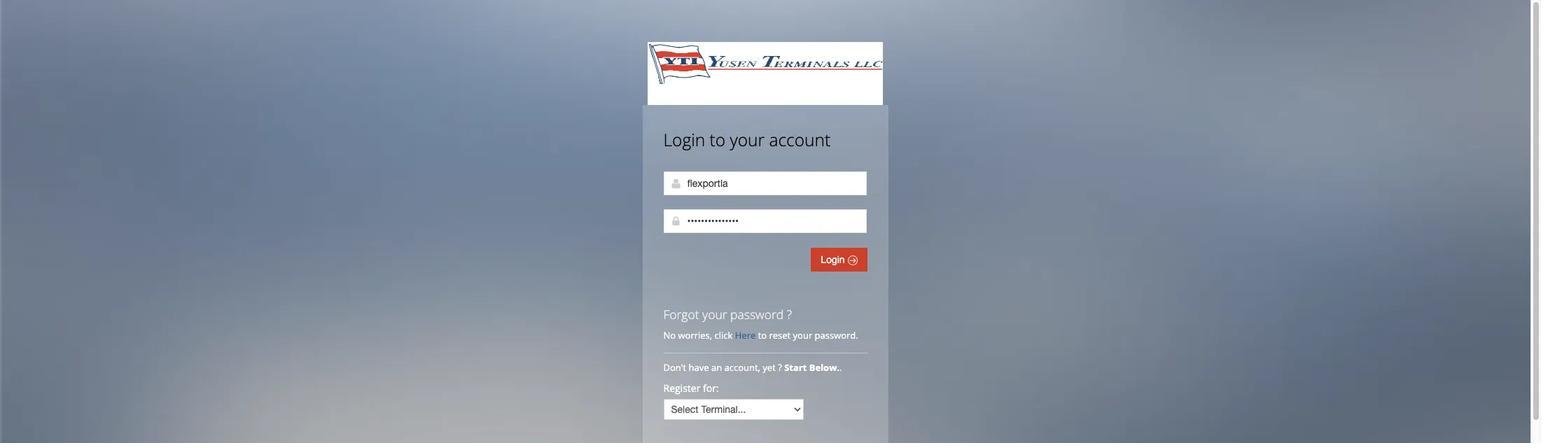Task type: describe. For each thing, give the bounding box(es) containing it.
.
[[840, 361, 842, 374]]

Password password field
[[663, 209, 867, 233]]

account
[[769, 128, 831, 151]]

forgot your password ? no worries, click here to reset your password.
[[663, 306, 858, 342]]

swapright image
[[848, 256, 857, 265]]

forgot
[[663, 306, 699, 323]]

worries,
[[678, 329, 712, 342]]

lock image
[[670, 216, 682, 227]]

to inside forgot your password ? no worries, click here to reset your password.
[[758, 329, 767, 342]]

Username text field
[[663, 172, 867, 195]]

login to your account
[[663, 128, 831, 151]]

no
[[663, 329, 676, 342]]

account,
[[724, 361, 760, 374]]

register for:
[[663, 382, 719, 395]]

start
[[784, 361, 807, 374]]

login button
[[811, 248, 867, 272]]

don't
[[663, 361, 686, 374]]

click
[[715, 329, 733, 342]]

? inside forgot your password ? no worries, click here to reset your password.
[[787, 306, 792, 323]]



Task type: vqa. For each thing, say whether or not it's contained in the screenshot.
a to the right
no



Task type: locate. For each thing, give the bounding box(es) containing it.
1 vertical spatial ?
[[778, 361, 782, 374]]

0 vertical spatial to
[[710, 128, 726, 151]]

? right the yet
[[778, 361, 782, 374]]

2 vertical spatial your
[[793, 329, 812, 342]]

for:
[[703, 382, 719, 395]]

don't have an account, yet ? start below. .
[[663, 361, 844, 374]]

1 horizontal spatial your
[[730, 128, 765, 151]]

1 horizontal spatial ?
[[787, 306, 792, 323]]

yet
[[763, 361, 776, 374]]

login for login
[[821, 254, 848, 265]]

0 horizontal spatial your
[[702, 306, 727, 323]]

0 vertical spatial your
[[730, 128, 765, 151]]

password.
[[815, 329, 858, 342]]

1 vertical spatial login
[[821, 254, 848, 265]]

password
[[730, 306, 784, 323]]

your right reset
[[793, 329, 812, 342]]

register
[[663, 382, 701, 395]]

login
[[663, 128, 705, 151], [821, 254, 848, 265]]

0 vertical spatial ?
[[787, 306, 792, 323]]

have
[[689, 361, 709, 374]]

to up username "text box"
[[710, 128, 726, 151]]

1 vertical spatial your
[[702, 306, 727, 323]]

1 vertical spatial to
[[758, 329, 767, 342]]

here
[[735, 329, 756, 342]]

your
[[730, 128, 765, 151], [702, 306, 727, 323], [793, 329, 812, 342]]

login for login to your account
[[663, 128, 705, 151]]

reset
[[769, 329, 791, 342]]

0 horizontal spatial to
[[710, 128, 726, 151]]

0 horizontal spatial ?
[[778, 361, 782, 374]]

login inside button
[[821, 254, 848, 265]]

0 vertical spatial login
[[663, 128, 705, 151]]

an
[[711, 361, 722, 374]]

1 horizontal spatial to
[[758, 329, 767, 342]]

user image
[[670, 178, 682, 189]]

below.
[[809, 361, 840, 374]]

? up reset
[[787, 306, 792, 323]]

your up username "text box"
[[730, 128, 765, 151]]

2 horizontal spatial your
[[793, 329, 812, 342]]

to right here link
[[758, 329, 767, 342]]

0 horizontal spatial login
[[663, 128, 705, 151]]

?
[[787, 306, 792, 323], [778, 361, 782, 374]]

1 horizontal spatial login
[[821, 254, 848, 265]]

here link
[[735, 329, 756, 342]]

your up click
[[702, 306, 727, 323]]

to
[[710, 128, 726, 151], [758, 329, 767, 342]]



